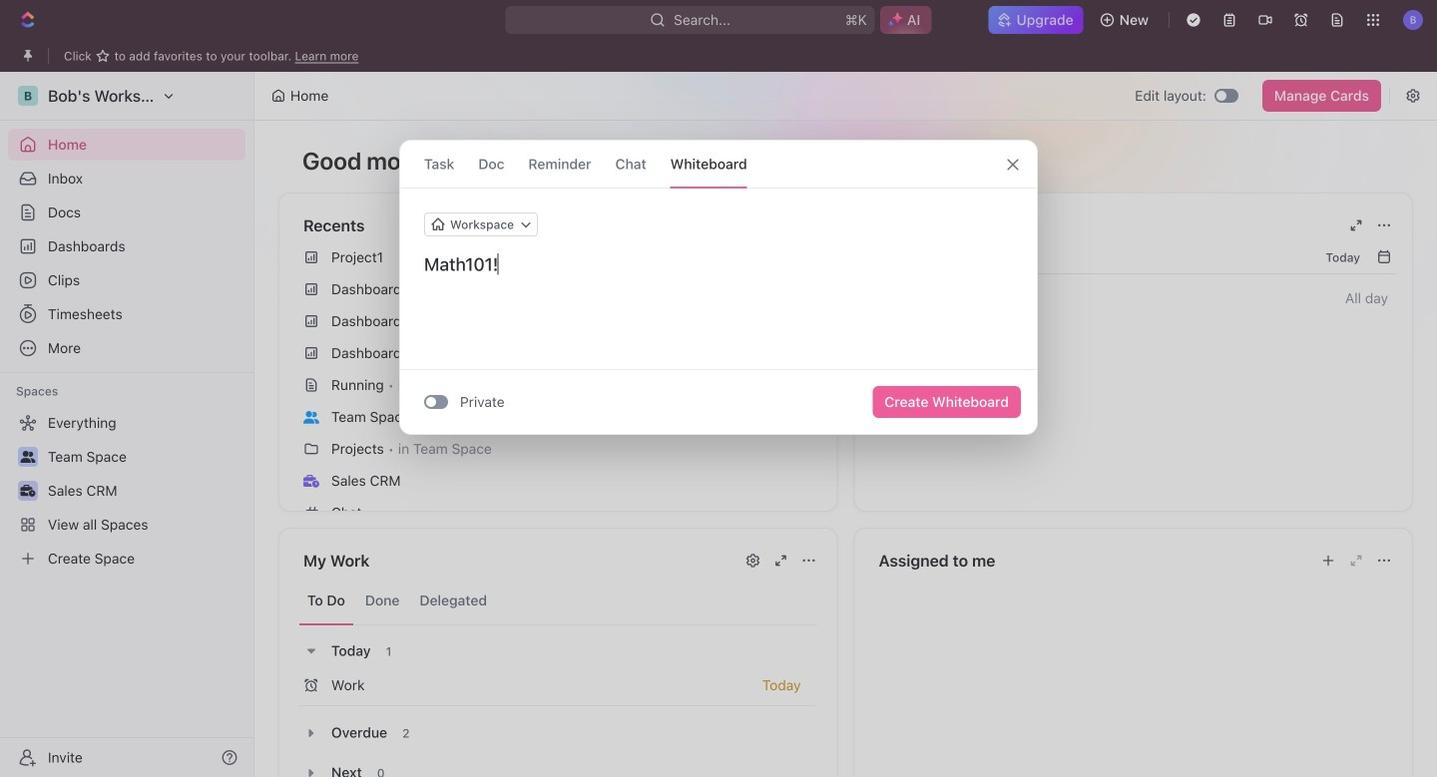 Task type: locate. For each thing, give the bounding box(es) containing it.
tree
[[8, 407, 246, 575]]

dialog
[[399, 140, 1038, 435]]

tree inside sidebar navigation
[[8, 407, 246, 575]]

tab list
[[300, 577, 817, 626]]

sidebar navigation
[[0, 72, 255, 778]]

business time image
[[304, 475, 319, 488]]

Name this Whiteboard... field
[[400, 253, 1037, 277]]



Task type: describe. For each thing, give the bounding box(es) containing it.
user group image
[[304, 411, 319, 424]]



Task type: vqa. For each thing, say whether or not it's contained in the screenshot.
Everything
no



